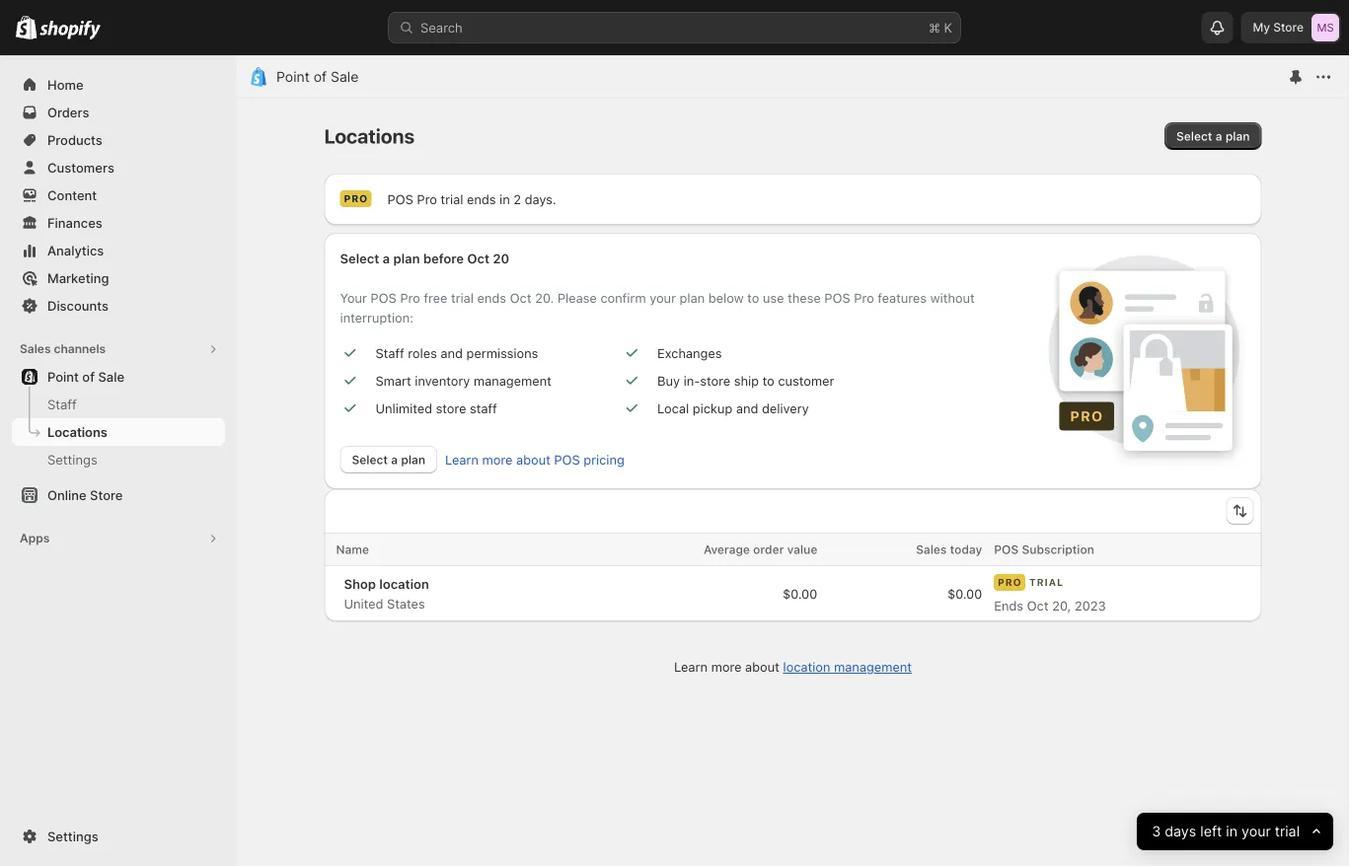 Task type: describe. For each thing, give the bounding box(es) containing it.
content link
[[12, 182, 225, 209]]

1 vertical spatial point of sale
[[47, 369, 124, 385]]

my store
[[1253, 20, 1304, 35]]

trial
[[1275, 824, 1300, 841]]

customers link
[[12, 154, 225, 182]]

⌘
[[929, 20, 941, 35]]

1 horizontal spatial shopify image
[[40, 20, 101, 40]]

locations link
[[12, 419, 225, 446]]

discounts link
[[12, 292, 225, 320]]

0 horizontal spatial point of sale link
[[12, 363, 225, 391]]

locations
[[47, 425, 107, 440]]

1 horizontal spatial point
[[276, 69, 310, 85]]

icon for point of sale image
[[249, 67, 269, 87]]

0 horizontal spatial shopify image
[[16, 15, 37, 39]]

store for online store
[[90, 488, 123, 503]]

1 horizontal spatial point of sale link
[[276, 69, 359, 85]]

my store image
[[1312, 14, 1340, 41]]

products
[[47, 132, 102, 148]]

apps
[[20, 532, 50, 546]]

orders link
[[12, 99, 225, 126]]

my
[[1253, 20, 1271, 35]]

⌘ k
[[929, 20, 953, 35]]

home link
[[12, 71, 225, 99]]

products link
[[12, 126, 225, 154]]

1 settings from the top
[[47, 452, 97, 468]]

left
[[1201, 824, 1222, 841]]

channels
[[54, 342, 106, 356]]

in
[[1226, 824, 1238, 841]]

online store
[[47, 488, 123, 503]]

home
[[47, 77, 84, 92]]

your
[[1242, 824, 1271, 841]]

analytics
[[47, 243, 104, 258]]

apps button
[[12, 525, 225, 553]]

0 horizontal spatial point
[[47, 369, 79, 385]]

3 days left in your trial
[[1152, 824, 1300, 841]]



Task type: locate. For each thing, give the bounding box(es) containing it.
0 vertical spatial of
[[314, 69, 327, 85]]

sale
[[331, 69, 359, 85], [98, 369, 124, 385]]

1 vertical spatial point of sale link
[[12, 363, 225, 391]]

online store button
[[0, 482, 237, 509]]

0 vertical spatial settings link
[[12, 446, 225, 474]]

sale right icon for point of sale
[[331, 69, 359, 85]]

1 vertical spatial settings link
[[12, 823, 225, 851]]

k
[[944, 20, 953, 35]]

store for my store
[[1274, 20, 1304, 35]]

store right online
[[90, 488, 123, 503]]

1 vertical spatial of
[[82, 369, 95, 385]]

customers
[[47, 160, 114, 175]]

staff link
[[12, 391, 225, 419]]

days
[[1165, 824, 1197, 841]]

0 vertical spatial sale
[[331, 69, 359, 85]]

sales channels
[[20, 342, 106, 356]]

point down 'sales channels'
[[47, 369, 79, 385]]

2 settings from the top
[[47, 829, 98, 845]]

3
[[1152, 824, 1161, 841]]

store right my
[[1274, 20, 1304, 35]]

search
[[421, 20, 463, 35]]

settings
[[47, 452, 97, 468], [47, 829, 98, 845]]

1 horizontal spatial store
[[1274, 20, 1304, 35]]

sale down sales channels button
[[98, 369, 124, 385]]

0 vertical spatial store
[[1274, 20, 1304, 35]]

point
[[276, 69, 310, 85], [47, 369, 79, 385]]

0 vertical spatial point of sale
[[276, 69, 359, 85]]

of down channels on the top left
[[82, 369, 95, 385]]

orders
[[47, 105, 89, 120]]

0 horizontal spatial sale
[[98, 369, 124, 385]]

content
[[47, 188, 97, 203]]

marketing link
[[12, 265, 225, 292]]

online store link
[[12, 482, 225, 509]]

0 vertical spatial settings
[[47, 452, 97, 468]]

online
[[47, 488, 87, 503]]

point of sale right icon for point of sale
[[276, 69, 359, 85]]

point of sale
[[276, 69, 359, 85], [47, 369, 124, 385]]

sales channels button
[[12, 336, 225, 363]]

1 settings link from the top
[[12, 446, 225, 474]]

0 vertical spatial point of sale link
[[276, 69, 359, 85]]

0 horizontal spatial store
[[90, 488, 123, 503]]

marketing
[[47, 271, 109, 286]]

1 vertical spatial sale
[[98, 369, 124, 385]]

store
[[1274, 20, 1304, 35], [90, 488, 123, 503]]

point of sale down channels on the top left
[[47, 369, 124, 385]]

1 horizontal spatial of
[[314, 69, 327, 85]]

analytics link
[[12, 237, 225, 265]]

1 horizontal spatial sale
[[331, 69, 359, 85]]

point of sale link
[[276, 69, 359, 85], [12, 363, 225, 391]]

3 days left in your trial button
[[1137, 814, 1334, 851]]

1 vertical spatial settings
[[47, 829, 98, 845]]

settings link
[[12, 446, 225, 474], [12, 823, 225, 851]]

0 horizontal spatial of
[[82, 369, 95, 385]]

of right icon for point of sale
[[314, 69, 327, 85]]

of
[[314, 69, 327, 85], [82, 369, 95, 385]]

point of sale link down channels on the top left
[[12, 363, 225, 391]]

discounts
[[47, 298, 109, 313]]

point of sale link right icon for point of sale
[[276, 69, 359, 85]]

0 horizontal spatial point of sale
[[47, 369, 124, 385]]

finances
[[47, 215, 102, 231]]

1 vertical spatial point
[[47, 369, 79, 385]]

shopify image
[[16, 15, 37, 39], [40, 20, 101, 40]]

store inside online store link
[[90, 488, 123, 503]]

point right icon for point of sale
[[276, 69, 310, 85]]

2 settings link from the top
[[12, 823, 225, 851]]

1 vertical spatial store
[[90, 488, 123, 503]]

sales
[[20, 342, 51, 356]]

finances link
[[12, 209, 225, 237]]

staff
[[47, 397, 77, 412]]

1 horizontal spatial point of sale
[[276, 69, 359, 85]]

0 vertical spatial point
[[276, 69, 310, 85]]



